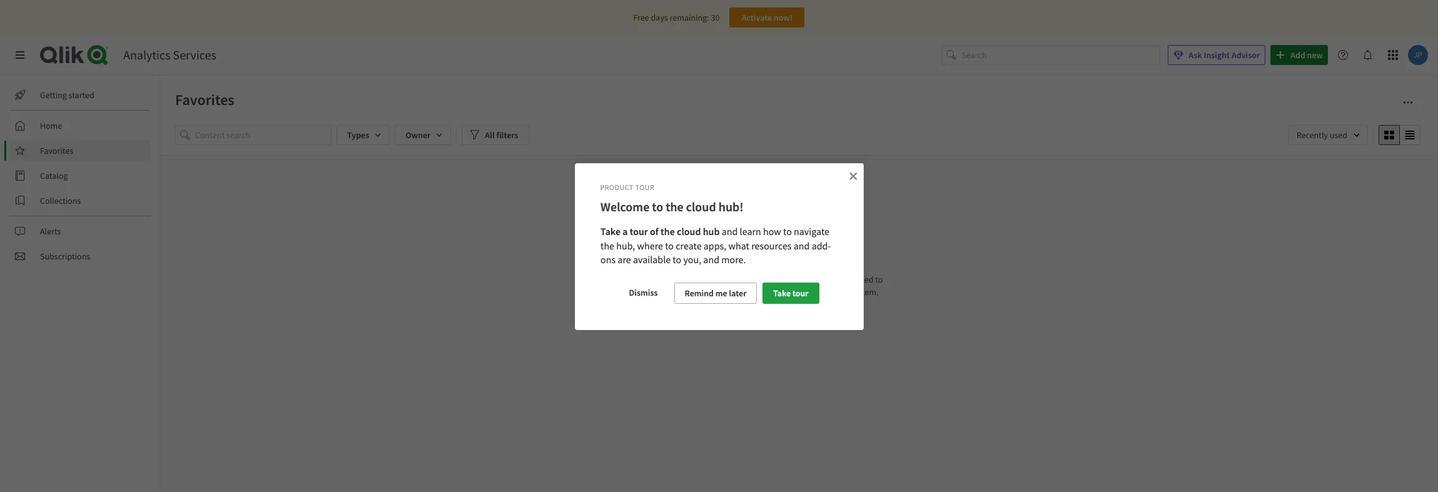 Task type: vqa. For each thing, say whether or not it's contained in the screenshot.
right THE TAKE
yes



Task type: describe. For each thing, give the bounding box(es) containing it.
me
[[716, 288, 728, 299]]

to right how
[[783, 225, 792, 237]]

0 vertical spatial tour
[[630, 225, 648, 237]]

you don't have any favorites yet, or you need to adjust your search filters. to favorite an item, click the star.
[[711, 274, 883, 310]]

a
[[623, 225, 628, 237]]

subscriptions
[[40, 251, 90, 262]]

you
[[711, 274, 725, 285]]

resources
[[751, 239, 792, 252]]

free days remaining: 30
[[634, 12, 720, 23]]

hub
[[703, 225, 720, 237]]

the up "take a tour of the cloud hub"
[[666, 199, 684, 214]]

of
[[650, 225, 659, 237]]

now!
[[774, 12, 793, 23]]

close sidebar menu image
[[15, 50, 25, 60]]

to
[[809, 287, 818, 298]]

× dialog
[[575, 163, 864, 330]]

product
[[600, 182, 634, 192]]

to inside you don't have any favorites yet, or you need to adjust your search filters. to favorite an item, click the star.
[[876, 274, 883, 285]]

remaining:
[[670, 12, 710, 23]]

ask
[[1189, 49, 1203, 61]]

take a tour of the cloud hub
[[600, 225, 720, 237]]

subscriptions link
[[10, 247, 150, 267]]

insight
[[1204, 49, 1230, 61]]

create
[[676, 239, 702, 252]]

ask insight advisor
[[1189, 49, 1261, 61]]

filters region
[[175, 123, 1424, 148]]

1 horizontal spatial favorites
[[175, 90, 235, 110]]

dismiss button
[[619, 283, 668, 303]]

alerts link
[[10, 222, 150, 242]]

item,
[[860, 287, 879, 298]]

ons
[[600, 253, 616, 266]]

available
[[633, 253, 671, 266]]

filters.
[[784, 287, 807, 298]]

services
[[173, 47, 216, 63]]

home
[[40, 120, 62, 131]]

dismiss
[[629, 288, 658, 299]]

later
[[729, 288, 747, 299]]

Search text field
[[962, 45, 1161, 65]]

take tour
[[774, 288, 809, 299]]

take for take a tour of the cloud hub
[[600, 225, 621, 237]]

favorite
[[820, 287, 848, 298]]

adjust
[[716, 287, 738, 298]]

you,
[[683, 253, 701, 266]]

star.
[[806, 299, 821, 310]]

recently used image
[[1289, 125, 1369, 145]]

to down tour
[[652, 199, 663, 214]]

and learn how to navigate the hub, where to create apps, what resources and add- ons are available to you, and more.
[[600, 225, 832, 266]]

how
[[763, 225, 781, 237]]

need
[[856, 274, 874, 285]]

to left you,
[[673, 253, 681, 266]]

more.
[[721, 253, 746, 266]]

getting started
[[40, 89, 94, 101]]

remind
[[685, 288, 714, 299]]

2 horizontal spatial and
[[794, 239, 810, 252]]

× button
[[849, 166, 858, 184]]

days
[[651, 12, 668, 23]]

collections link
[[10, 191, 150, 211]]

or
[[831, 274, 839, 285]]

remind me later button
[[674, 283, 758, 304]]

you
[[840, 274, 854, 285]]

started
[[69, 89, 94, 101]]

where
[[637, 239, 663, 252]]



Task type: locate. For each thing, give the bounding box(es) containing it.
welcome
[[600, 199, 650, 214]]

an
[[849, 287, 858, 298]]

cloud up create
[[677, 225, 701, 237]]

home link
[[10, 116, 150, 136]]

tour right 'a'
[[630, 225, 648, 237]]

navigation pane element
[[0, 80, 160, 272]]

hub!
[[719, 199, 744, 214]]

tour inside button
[[793, 288, 809, 299]]

and down apps,
[[703, 253, 719, 266]]

catalog link
[[10, 166, 150, 186]]

navigate
[[794, 225, 830, 237]]

welcome to the cloud hub!
[[600, 199, 744, 214]]

getting
[[40, 89, 67, 101]]

alerts
[[40, 226, 61, 237]]

0 vertical spatial and
[[722, 225, 738, 237]]

0 vertical spatial favorites
[[175, 90, 235, 110]]

hub,
[[616, 239, 635, 252]]

favorites link
[[10, 141, 150, 161]]

tour left to
[[793, 288, 809, 299]]

the
[[666, 199, 684, 214], [661, 225, 675, 237], [600, 239, 614, 252], [792, 299, 804, 310]]

analytics services element
[[123, 47, 216, 63]]

learn
[[740, 225, 761, 237]]

yet,
[[815, 274, 829, 285]]

to right need
[[876, 274, 883, 285]]

0 horizontal spatial favorites
[[40, 145, 73, 156]]

searchbar element
[[942, 45, 1161, 65]]

catalog
[[40, 170, 68, 181]]

favorites
[[782, 274, 814, 285]]

analytics
[[123, 47, 171, 63]]

the down filters.
[[792, 299, 804, 310]]

don't
[[726, 274, 746, 285]]

take tour button
[[763, 283, 820, 304]]

favorites down services
[[175, 90, 235, 110]]

getting started link
[[10, 85, 150, 105]]

activate now! link
[[730, 8, 805, 28]]

1 vertical spatial and
[[794, 239, 810, 252]]

×
[[849, 166, 858, 184]]

0 vertical spatial cloud
[[686, 199, 716, 214]]

2 vertical spatial and
[[703, 253, 719, 266]]

and up what on the right
[[722, 225, 738, 237]]

30
[[711, 12, 720, 23]]

1 vertical spatial cloud
[[677, 225, 701, 237]]

are
[[618, 253, 631, 266]]

0 vertical spatial take
[[600, 225, 621, 237]]

product tour
[[600, 182, 655, 192]]

1 horizontal spatial tour
[[793, 288, 809, 299]]

activate now!
[[742, 12, 793, 23]]

what
[[728, 239, 749, 252]]

0 horizontal spatial and
[[703, 253, 719, 266]]

take
[[600, 225, 621, 237], [774, 288, 791, 299]]

the inside the and learn how to navigate the hub, where to create apps, what resources and add- ons are available to you, and more.
[[600, 239, 614, 252]]

free
[[634, 12, 650, 23]]

favorites
[[175, 90, 235, 110], [40, 145, 73, 156]]

1 horizontal spatial take
[[774, 288, 791, 299]]

activate
[[742, 12, 772, 23]]

to
[[652, 199, 663, 214], [783, 225, 792, 237], [665, 239, 674, 252], [673, 253, 681, 266], [876, 274, 883, 285]]

tour
[[630, 225, 648, 237], [793, 288, 809, 299]]

1 vertical spatial favorites
[[40, 145, 73, 156]]

favorites inside navigation pane element
[[40, 145, 73, 156]]

1 vertical spatial take
[[774, 288, 791, 299]]

search
[[758, 287, 782, 298]]

apps,
[[704, 239, 726, 252]]

Content search text field
[[195, 125, 332, 145]]

take for take tour
[[774, 288, 791, 299]]

add-
[[812, 239, 831, 252]]

your
[[740, 287, 757, 298]]

remind me later
[[685, 288, 747, 299]]

any
[[767, 274, 780, 285]]

0 horizontal spatial tour
[[630, 225, 648, 237]]

0 horizontal spatial take
[[600, 225, 621, 237]]

cloud up hub on the top
[[686, 199, 716, 214]]

take inside button
[[774, 288, 791, 299]]

the inside you don't have any favorites yet, or you need to adjust your search filters. to favorite an item, click the star.
[[792, 299, 804, 310]]

to down "take a tour of the cloud hub"
[[665, 239, 674, 252]]

advisor
[[1232, 49, 1261, 61]]

switch view group
[[1379, 125, 1421, 145]]

the right of
[[661, 225, 675, 237]]

analytics services
[[123, 47, 216, 63]]

favorites up catalog
[[40, 145, 73, 156]]

1 vertical spatial tour
[[793, 288, 809, 299]]

the up ons at the left bottom
[[600, 239, 614, 252]]

and
[[722, 225, 738, 237], [794, 239, 810, 252], [703, 253, 719, 266]]

click
[[773, 299, 790, 310]]

1 horizontal spatial and
[[722, 225, 738, 237]]

tour
[[636, 182, 655, 192]]

cloud
[[686, 199, 716, 214], [677, 225, 701, 237]]

and down navigate
[[794, 239, 810, 252]]

ask insight advisor button
[[1169, 45, 1266, 65]]

have
[[748, 274, 765, 285]]

collections
[[40, 195, 81, 207]]



